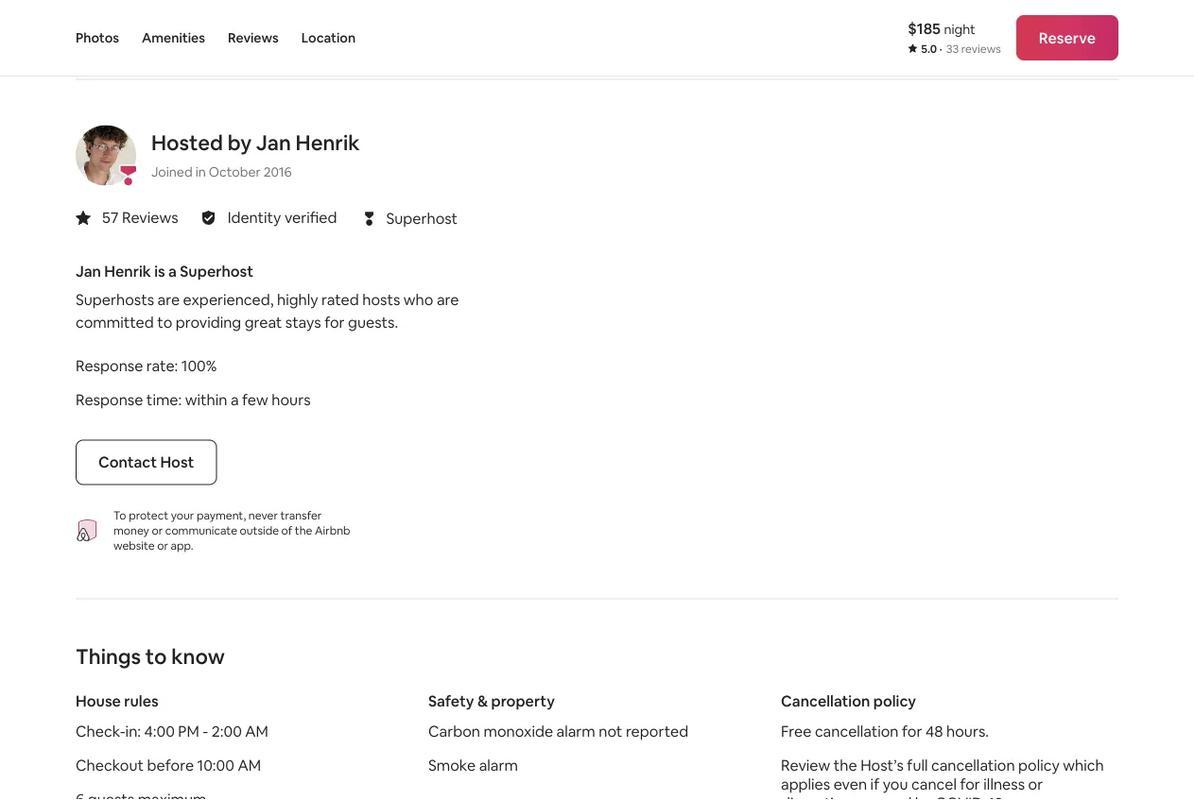 Task type: describe. For each thing, give the bounding box(es) containing it.
photos
[[76, 29, 119, 46]]

carbon
[[428, 723, 480, 742]]

your
[[171, 508, 194, 523]]

smoke alarm
[[428, 757, 518, 776]]

covid-
[[936, 794, 988, 801]]

19.
[[988, 794, 1007, 801]]

checkout before 10:00 am
[[76, 757, 261, 776]]

the inside review the host's full cancellation policy which applies even if you cancel for illness or disruptions caused by covid-19.
[[834, 757, 857, 776]]

october
[[209, 163, 261, 180]]

response time : within a few hours
[[76, 391, 311, 410]]

few
[[242, 391, 268, 410]]

hours
[[272, 391, 311, 410]]

reserve button
[[1016, 15, 1119, 61]]

: for response rate
[[174, 357, 178, 376]]

cancellation policy
[[781, 692, 916, 712]]

full
[[907, 757, 928, 776]]

10:00
[[197, 757, 234, 776]]

contact
[[98, 453, 157, 472]]

󰀃
[[365, 207, 374, 229]]

rules
[[124, 692, 159, 712]]

identity
[[228, 208, 281, 228]]

smoke
[[428, 757, 476, 776]]

contact host
[[98, 453, 194, 472]]

henrik inside jan henrik is a superhost superhosts are experienced, highly rated hosts who are committed to providing great stays for guests.
[[104, 262, 151, 281]]

48
[[926, 723, 943, 742]]

great
[[245, 313, 282, 333]]

location
[[301, 29, 356, 46]]

pm
[[178, 723, 199, 742]]

jan inside jan henrik is a superhost superhosts are experienced, highly rated hosts who are committed to providing great stays for guests.
[[76, 262, 101, 281]]

or down protect
[[152, 524, 163, 538]]

1 vertical spatial am
[[238, 757, 261, 776]]

the inside "to protect your payment, never transfer money or communicate outside of the airbnb website or app."
[[295, 524, 312, 538]]

who
[[404, 290, 433, 310]]

to inside jan henrik is a superhost superhosts are experienced, highly rated hosts who are committed to providing great stays for guests.
[[157, 313, 172, 333]]

reserve
[[1039, 28, 1096, 47]]

airbnb
[[315, 524, 350, 538]]

hosts
[[362, 290, 400, 310]]

reported
[[626, 723, 689, 742]]

hours.
[[947, 723, 989, 742]]

money
[[113, 524, 149, 538]]

review
[[781, 757, 830, 776]]

website
[[113, 539, 155, 553]]

1 vertical spatial to
[[145, 644, 167, 671]]

disruptions
[[781, 794, 858, 801]]

experienced,
[[183, 290, 274, 310]]

by inside review the host's full cancellation policy which applies even if you cancel for illness or disruptions caused by covid-19.
[[915, 794, 932, 801]]

amenities button
[[142, 0, 205, 76]]

2016
[[264, 163, 292, 180]]

before
[[147, 757, 194, 776]]

jan henrik is a superhost superhosts are experienced, highly rated hosts who are committed to providing great stays for guests.
[[76, 262, 459, 333]]

jan inside hosted by jan henrik joined in october 2016
[[256, 130, 291, 157]]

never
[[248, 508, 278, 523]]

rated
[[322, 290, 359, 310]]

33
[[946, 42, 959, 56]]

a inside jan henrik is a superhost superhosts are experienced, highly rated hosts who are committed to providing great stays for guests.
[[168, 262, 177, 281]]

you
[[883, 775, 908, 795]]

·
[[939, 42, 942, 56]]

1 horizontal spatial alarm
[[556, 723, 595, 742]]

verified
[[285, 208, 337, 228]]

guests.
[[348, 313, 398, 333]]

committed
[[76, 313, 154, 333]]

host
[[160, 453, 194, 472]]

to
[[113, 508, 126, 523]]

even
[[834, 775, 867, 795]]

check-in: 4:00 pm - 2:00 am
[[76, 723, 268, 742]]

100%
[[181, 357, 217, 376]]

highly
[[277, 290, 318, 310]]

stays
[[285, 313, 321, 333]]

not
[[599, 723, 623, 742]]

within
[[185, 391, 227, 410]]

1 are from the left
[[157, 290, 180, 310]]

57
[[102, 208, 119, 228]]

for inside review the host's full cancellation policy which applies even if you cancel for illness or disruptions caused by covid-19.
[[960, 775, 980, 795]]

host's
[[861, 757, 904, 776]]

identity verified
[[228, 208, 337, 228]]

free cancellation for 48 hours.
[[781, 723, 989, 742]]

cancellation
[[781, 692, 870, 712]]

providing
[[176, 313, 241, 333]]

payment,
[[197, 508, 246, 523]]



Task type: locate. For each thing, give the bounding box(es) containing it.
a left few
[[231, 391, 239, 410]]

time
[[146, 391, 178, 410]]

1 response from the top
[[76, 357, 143, 376]]

or left app.
[[157, 539, 168, 553]]

2 response from the top
[[76, 391, 143, 410]]

0 vertical spatial am
[[245, 723, 268, 742]]

0 horizontal spatial superhost
[[180, 262, 253, 281]]

1 horizontal spatial superhost
[[386, 209, 458, 228]]

0 vertical spatial policy
[[873, 692, 916, 712]]

henrik
[[296, 130, 360, 157], [104, 262, 151, 281]]

1 vertical spatial policy
[[1018, 757, 1060, 776]]

rate
[[146, 357, 174, 376]]

or right "illness"
[[1028, 775, 1043, 795]]

0 horizontal spatial for
[[324, 313, 345, 333]]

0 horizontal spatial jan
[[76, 262, 101, 281]]

monoxide
[[484, 723, 553, 742]]

cancellation up covid-
[[931, 757, 1015, 776]]

response for response time
[[76, 391, 143, 410]]

to left providing
[[157, 313, 172, 333]]

protect
[[129, 508, 168, 523]]

1 horizontal spatial policy
[[1018, 757, 1060, 776]]

or for review
[[1028, 775, 1043, 795]]

caused
[[862, 794, 912, 801]]

0 vertical spatial for
[[324, 313, 345, 333]]

for down rated
[[324, 313, 345, 333]]

alarm
[[556, 723, 595, 742], [479, 757, 518, 776]]

reviews left location
[[228, 29, 279, 46]]

policy left which
[[1018, 757, 1060, 776]]

cancellation
[[815, 723, 899, 742], [931, 757, 1015, 776]]

1 vertical spatial reviews
[[122, 208, 178, 228]]

4:00
[[144, 723, 175, 742]]

0 horizontal spatial policy
[[873, 692, 916, 712]]

1 horizontal spatial for
[[902, 723, 922, 742]]

by up the october on the left of page
[[228, 130, 252, 157]]

1 vertical spatial alarm
[[479, 757, 518, 776]]

0 horizontal spatial are
[[157, 290, 180, 310]]

1 horizontal spatial a
[[231, 391, 239, 410]]

are right who
[[437, 290, 459, 310]]

the down the transfer
[[295, 524, 312, 538]]

0 vertical spatial a
[[168, 262, 177, 281]]

communicate
[[165, 524, 237, 538]]

0 vertical spatial to
[[157, 313, 172, 333]]

2 are from the left
[[437, 290, 459, 310]]

0 vertical spatial jan
[[256, 130, 291, 157]]

free
[[781, 723, 812, 742]]

house
[[76, 692, 121, 712]]

by right the you
[[915, 794, 932, 801]]

2:00
[[212, 723, 242, 742]]

review the host's full cancellation policy which applies even if you cancel for illness or disruptions caused by covid-19.
[[781, 757, 1104, 801]]

in
[[195, 163, 206, 180]]

am right 2:00
[[245, 723, 268, 742]]

1 horizontal spatial are
[[437, 290, 459, 310]]

57 reviews
[[102, 208, 178, 228]]

0 horizontal spatial alarm
[[479, 757, 518, 776]]

5.0 · 33 reviews
[[921, 42, 1001, 56]]

policy inside review the host's full cancellation policy which applies even if you cancel for illness or disruptions caused by covid-19.
[[1018, 757, 1060, 776]]

1 vertical spatial superhost
[[180, 262, 253, 281]]

0 vertical spatial by
[[228, 130, 252, 157]]

know
[[171, 644, 225, 671]]

reviews
[[961, 42, 1001, 56]]

hosted by jan henrik joined in october 2016
[[151, 130, 360, 180]]

carbon monoxide alarm not reported
[[428, 723, 689, 742]]

amenities
[[142, 29, 205, 46]]

5.0
[[921, 42, 937, 56]]

-
[[203, 723, 208, 742]]

0 horizontal spatial by
[[228, 130, 252, 157]]

0 vertical spatial reviews
[[228, 29, 279, 46]]

1 vertical spatial for
[[902, 723, 922, 742]]

superhost up experienced,
[[180, 262, 253, 281]]

for left 48
[[902, 723, 922, 742]]

: for response time
[[178, 391, 182, 410]]

location button
[[301, 0, 356, 76]]

1 vertical spatial by
[[915, 794, 932, 801]]

cancellation inside review the host's full cancellation policy which applies even if you cancel for illness or disruptions caused by covid-19.
[[931, 757, 1015, 776]]

things
[[76, 644, 141, 671]]

are
[[157, 290, 180, 310], [437, 290, 459, 310]]

1 horizontal spatial cancellation
[[931, 757, 1015, 776]]

am
[[245, 723, 268, 742], [238, 757, 261, 776]]

for left 19.
[[960, 775, 980, 795]]

0 vertical spatial response
[[76, 357, 143, 376]]

1 vertical spatial cancellation
[[931, 757, 1015, 776]]

google map
showing 2 points of interest. region
[[61, 0, 1194, 83]]

reviews button
[[228, 0, 279, 76]]

response for response rate
[[76, 357, 143, 376]]

alarm down monoxide at bottom
[[479, 757, 518, 776]]

1 horizontal spatial the
[[834, 757, 857, 776]]

: left within
[[178, 391, 182, 410]]

1 vertical spatial henrik
[[104, 262, 151, 281]]

superhost inside jan henrik is a superhost superhosts are experienced, highly rated hosts who are committed to providing great stays for guests.
[[180, 262, 253, 281]]

superhost right 󰀃
[[386, 209, 458, 228]]

&
[[477, 692, 488, 712]]

transfer
[[280, 508, 322, 523]]

superhosts
[[76, 290, 154, 310]]

response
[[76, 357, 143, 376], [76, 391, 143, 410]]

by
[[228, 130, 252, 157], [915, 794, 932, 801]]

0 vertical spatial henrik
[[296, 130, 360, 157]]

henrik inside hosted by jan henrik joined in october 2016
[[296, 130, 360, 157]]

applies
[[781, 775, 830, 795]]

1 vertical spatial a
[[231, 391, 239, 410]]

for inside jan henrik is a superhost superhosts are experienced, highly rated hosts who are committed to providing great stays for guests.
[[324, 313, 345, 333]]

the
[[295, 524, 312, 538], [834, 757, 857, 776]]

1 vertical spatial the
[[834, 757, 857, 776]]

checkout
[[76, 757, 144, 776]]

1 horizontal spatial reviews
[[228, 29, 279, 46]]

2 vertical spatial for
[[960, 775, 980, 795]]

illness
[[984, 775, 1025, 795]]

superhost
[[386, 209, 458, 228], [180, 262, 253, 281]]

property
[[491, 692, 555, 712]]

$185 night
[[908, 18, 975, 38]]

1 horizontal spatial by
[[915, 794, 932, 801]]

in:
[[125, 723, 141, 742]]

2 horizontal spatial for
[[960, 775, 980, 795]]

if
[[870, 775, 879, 795]]

by inside hosted by jan henrik joined in october 2016
[[228, 130, 252, 157]]

which
[[1063, 757, 1104, 776]]

policy up free cancellation for 48 hours.
[[873, 692, 916, 712]]

1 horizontal spatial jan
[[256, 130, 291, 157]]

0 horizontal spatial cancellation
[[815, 723, 899, 742]]

contact host link
[[76, 440, 217, 486]]

:
[[174, 357, 178, 376], [178, 391, 182, 410]]

response down response rate : 100%
[[76, 391, 143, 410]]

or
[[152, 524, 163, 538], [157, 539, 168, 553], [1028, 775, 1043, 795]]

night
[[944, 20, 975, 37]]

or for to
[[157, 539, 168, 553]]

$185
[[908, 18, 941, 38]]

jan up 2016
[[256, 130, 291, 157]]

safety
[[428, 692, 474, 712]]

or inside review the host's full cancellation policy which applies even if you cancel for illness or disruptions caused by covid-19.
[[1028, 775, 1043, 795]]

app.
[[171, 539, 193, 553]]

response down committed
[[76, 357, 143, 376]]

0 horizontal spatial a
[[168, 262, 177, 281]]

0 vertical spatial superhost
[[386, 209, 458, 228]]

outside
[[240, 524, 279, 538]]

0 vertical spatial alarm
[[556, 723, 595, 742]]

1 vertical spatial response
[[76, 391, 143, 410]]

the left if
[[834, 757, 857, 776]]

reviews right the 57
[[122, 208, 178, 228]]

0 horizontal spatial henrik
[[104, 262, 151, 281]]

response rate : 100%
[[76, 357, 217, 376]]

1 vertical spatial :
[[178, 391, 182, 410]]

things to know
[[76, 644, 225, 671]]

house rules
[[76, 692, 159, 712]]

0 horizontal spatial reviews
[[122, 208, 178, 228]]

hosted
[[151, 130, 223, 157]]

jan henrik is a superhost. learn more about jan henrik. image
[[76, 125, 136, 186], [76, 125, 136, 186]]

henrik up verified
[[296, 130, 360, 157]]

reviews
[[228, 29, 279, 46], [122, 208, 178, 228]]

0 vertical spatial :
[[174, 357, 178, 376]]

to left know
[[145, 644, 167, 671]]

0 horizontal spatial the
[[295, 524, 312, 538]]

of
[[281, 524, 292, 538]]

alarm left not
[[556, 723, 595, 742]]

to protect your payment, never transfer money or communicate outside of the airbnb website or app.
[[113, 508, 350, 553]]

cancellation down cancellation policy
[[815, 723, 899, 742]]

0 vertical spatial cancellation
[[815, 723, 899, 742]]

are down is
[[157, 290, 180, 310]]

henrik up superhosts
[[104, 262, 151, 281]]

a right is
[[168, 262, 177, 281]]

jan up superhosts
[[76, 262, 101, 281]]

am right 10:00
[[238, 757, 261, 776]]

jan
[[256, 130, 291, 157], [76, 262, 101, 281]]

check-
[[76, 723, 125, 742]]

photos button
[[76, 0, 119, 76]]

joined
[[151, 163, 193, 180]]

0 vertical spatial the
[[295, 524, 312, 538]]

1 vertical spatial jan
[[76, 262, 101, 281]]

cancel
[[911, 775, 957, 795]]

1 horizontal spatial henrik
[[296, 130, 360, 157]]

: left 100%
[[174, 357, 178, 376]]

is
[[154, 262, 165, 281]]



Task type: vqa. For each thing, say whether or not it's contained in the screenshot.
left SUPERHOST
yes



